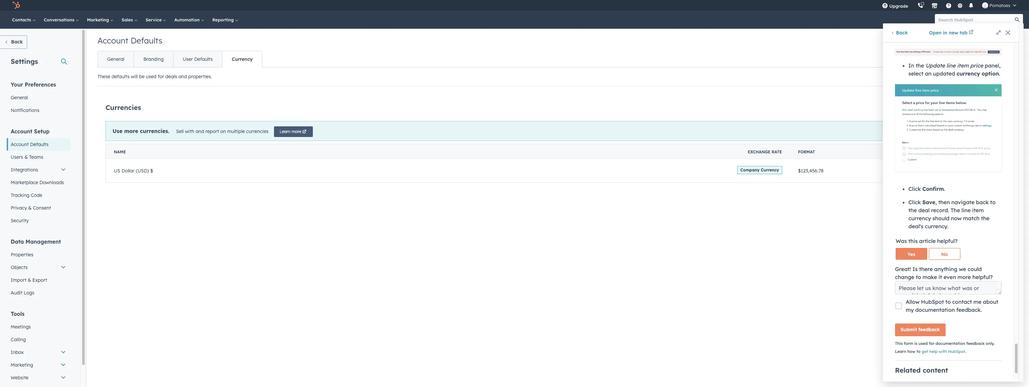 Task type: describe. For each thing, give the bounding box(es) containing it.
privacy & consent link
[[7, 202, 70, 215]]

be
[[139, 74, 145, 80]]

exchange rate
[[748, 150, 782, 155]]

automation link
[[170, 11, 208, 29]]

calling
[[11, 337, 26, 343]]

learn
[[280, 129, 290, 134]]

defaults for user defaults link
[[194, 56, 213, 62]]

import
[[11, 278, 26, 284]]

with
[[185, 129, 194, 135]]

calling icon button
[[915, 1, 926, 10]]

help image
[[946, 3, 952, 9]]

properties
[[11, 252, 33, 258]]

contacts
[[12, 17, 32, 22]]

marketing button
[[7, 360, 70, 372]]

currencies banner
[[106, 99, 1019, 115]]

meetings
[[11, 325, 31, 331]]

conversations
[[44, 17, 76, 22]]

$
[[150, 168, 153, 174]]

account for users & teams
[[11, 128, 32, 135]]

teams
[[29, 154, 43, 160]]

calling icon image
[[918, 3, 924, 9]]

settings
[[11, 57, 38, 66]]

user
[[183, 56, 193, 62]]

search image
[[1015, 17, 1020, 22]]

sell with and report on multiple currencies
[[176, 129, 269, 135]]

service
[[146, 17, 163, 22]]

properties.
[[188, 74, 212, 80]]

currency link
[[222, 51, 262, 67]]

1 horizontal spatial account defaults
[[98, 36, 162, 46]]

marketplace
[[11, 180, 38, 186]]

inbox
[[11, 350, 24, 356]]

integrations
[[11, 167, 38, 173]]

general link for your
[[7, 91, 70, 104]]

help button
[[943, 0, 955, 11]]

tools
[[11, 311, 25, 318]]

import & export link
[[7, 274, 70, 287]]

logs
[[24, 290, 34, 297]]

preferences
[[25, 81, 56, 88]]

account setup element
[[7, 128, 70, 228]]

add
[[970, 105, 979, 111]]

general for your
[[11, 95, 28, 101]]

audit logs
[[11, 290, 34, 297]]

settings image
[[957, 3, 963, 9]]

currency for company currency
[[761, 168, 779, 173]]

objects button
[[7, 262, 70, 274]]

use
[[113, 128, 122, 135]]

tracking
[[11, 193, 29, 199]]

defaults
[[112, 74, 130, 80]]

company currency
[[741, 168, 779, 173]]

privacy
[[11, 205, 27, 211]]

0 horizontal spatial and
[[178, 74, 187, 80]]

objects
[[11, 265, 28, 271]]

these defaults will be used for deals and properties.
[[98, 74, 212, 80]]

use more currencies.
[[113, 128, 169, 135]]

currency inside navigation
[[232, 56, 253, 62]]

add currency button
[[960, 101, 1019, 115]]

tools element
[[7, 311, 70, 388]]

add currency
[[970, 105, 1001, 111]]

general link for account
[[98, 51, 134, 67]]

security
[[11, 218, 29, 224]]

2 vertical spatial account
[[11, 142, 29, 148]]

reporting
[[212, 17, 235, 22]]

branding
[[143, 56, 164, 62]]

tracking code link
[[7, 189, 70, 202]]

users & teams
[[11, 154, 43, 160]]

& for teams
[[24, 154, 28, 160]]

properties link
[[7, 249, 70, 262]]

account for branding
[[98, 36, 128, 46]]

currencies
[[106, 103, 141, 112]]

1 horizontal spatial defaults
[[131, 36, 162, 46]]

used
[[146, 74, 156, 80]]

currencies
[[246, 129, 269, 135]]

marketplace downloads link
[[7, 177, 70, 189]]

upgrade image
[[882, 3, 888, 9]]

more for learn
[[292, 129, 301, 134]]

$123,456.78
[[798, 168, 824, 174]]

currency for add currency
[[981, 105, 1001, 111]]

general for account
[[107, 56, 124, 62]]



Task type: locate. For each thing, give the bounding box(es) containing it.
defaults inside navigation
[[194, 56, 213, 62]]

currency inside button
[[981, 105, 1001, 111]]

consent
[[33, 205, 51, 211]]

data
[[11, 239, 24, 246]]

defaults inside 'account setup' element
[[30, 142, 49, 148]]

& left export
[[28, 278, 31, 284]]

0 vertical spatial marketing
[[87, 17, 110, 22]]

0 vertical spatial account defaults
[[98, 36, 162, 46]]

reporting link
[[208, 11, 242, 29]]

users
[[11, 154, 23, 160]]

1 horizontal spatial general link
[[98, 51, 134, 67]]

1 horizontal spatial currency
[[761, 168, 779, 173]]

& for export
[[28, 278, 31, 284]]

account down 'marketing' link
[[98, 36, 128, 46]]

1 vertical spatial and
[[196, 129, 204, 135]]

general inside navigation
[[107, 56, 124, 62]]

branding link
[[134, 51, 173, 67]]

general link
[[98, 51, 134, 67], [7, 91, 70, 104]]

format
[[798, 150, 815, 155]]

exchange
[[748, 150, 771, 155]]

& inside 'link'
[[24, 154, 28, 160]]

marketing up website
[[11, 363, 33, 369]]

user defaults link
[[173, 51, 222, 67]]

learn more link
[[274, 127, 313, 137]]

1 vertical spatial marketing
[[11, 363, 33, 369]]

account defaults down the sales link
[[98, 36, 162, 46]]

1 horizontal spatial marketing
[[87, 17, 110, 22]]

1 vertical spatial defaults
[[194, 56, 213, 62]]

1 horizontal spatial general
[[107, 56, 124, 62]]

2 vertical spatial defaults
[[30, 142, 49, 148]]

more inside "link"
[[292, 129, 301, 134]]

&
[[24, 154, 28, 160], [28, 205, 32, 211], [28, 278, 31, 284]]

general down your
[[11, 95, 28, 101]]

currencies.
[[140, 128, 169, 135]]

data management
[[11, 239, 61, 246]]

conversations link
[[40, 11, 83, 29]]

tyler black image
[[982, 2, 988, 8]]

0 horizontal spatial general link
[[7, 91, 70, 104]]

back
[[11, 39, 23, 45]]

audit logs link
[[7, 287, 70, 300]]

marketing left sales
[[87, 17, 110, 22]]

and right with
[[196, 129, 204, 135]]

& right 'privacy'
[[28, 205, 32, 211]]

0 vertical spatial defaults
[[131, 36, 162, 46]]

0 horizontal spatial more
[[124, 128, 138, 135]]

marketing link
[[83, 11, 118, 29]]

rate
[[772, 150, 782, 155]]

0 horizontal spatial general
[[11, 95, 28, 101]]

report
[[205, 129, 219, 135]]

on
[[220, 129, 226, 135]]

name
[[114, 150, 126, 155]]

0 horizontal spatial defaults
[[30, 142, 49, 148]]

and
[[178, 74, 187, 80], [196, 129, 204, 135]]

code
[[31, 193, 42, 199]]

0 horizontal spatial account defaults
[[11, 142, 49, 148]]

service link
[[142, 11, 170, 29]]

general
[[107, 56, 124, 62], [11, 95, 28, 101]]

setup
[[34, 128, 50, 135]]

learn more
[[280, 129, 301, 134]]

currency
[[232, 56, 253, 62], [981, 105, 1001, 111], [761, 168, 779, 173]]

hubspot link
[[8, 1, 25, 9]]

tracking code
[[11, 193, 42, 199]]

more
[[124, 128, 138, 135], [292, 129, 301, 134]]

search button
[[1012, 14, 1023, 25]]

upgrade
[[890, 3, 908, 9]]

hubspot image
[[12, 1, 20, 9]]

your
[[11, 81, 23, 88]]

will
[[131, 74, 138, 80]]

general link up defaults
[[98, 51, 134, 67]]

account defaults
[[98, 36, 162, 46], [11, 142, 49, 148]]

notifications
[[11, 108, 39, 114]]

0 vertical spatial general
[[107, 56, 124, 62]]

us
[[114, 168, 120, 174]]

0 vertical spatial general link
[[98, 51, 134, 67]]

1 vertical spatial currency
[[981, 105, 1001, 111]]

marketing inside marketing button
[[11, 363, 33, 369]]

& for consent
[[28, 205, 32, 211]]

1 horizontal spatial and
[[196, 129, 204, 135]]

defaults up users & teams 'link' on the left of the page
[[30, 142, 49, 148]]

0 horizontal spatial marketing
[[11, 363, 33, 369]]

audit
[[11, 290, 22, 297]]

1 vertical spatial general link
[[7, 91, 70, 104]]

multiple
[[227, 129, 245, 135]]

0 horizontal spatial currency
[[232, 56, 253, 62]]

sell
[[176, 129, 184, 135]]

& inside data management element
[[28, 278, 31, 284]]

deals
[[165, 74, 177, 80]]

navigation
[[98, 51, 262, 68]]

& right the 'users'
[[24, 154, 28, 160]]

1 vertical spatial account defaults
[[11, 142, 49, 148]]

company
[[741, 168, 760, 173]]

notifications button
[[966, 0, 977, 11]]

defaults right user
[[194, 56, 213, 62]]

account defaults up users & teams
[[11, 142, 49, 148]]

notifications link
[[7, 104, 70, 117]]

contacts link
[[8, 11, 40, 29]]

data management element
[[7, 239, 70, 300]]

sales link
[[118, 11, 142, 29]]

notifications image
[[968, 3, 974, 9]]

account left setup
[[11, 128, 32, 135]]

more right learn
[[292, 129, 301, 134]]

navigation containing general
[[98, 51, 262, 68]]

calling link
[[7, 334, 70, 347]]

menu containing pomatoes
[[878, 0, 1021, 11]]

menu item
[[913, 0, 914, 11]]

management
[[26, 239, 61, 246]]

general link down preferences
[[7, 91, 70, 104]]

us dollar (usd) $
[[114, 168, 153, 174]]

these
[[98, 74, 110, 80]]

more right use
[[124, 128, 138, 135]]

export
[[32, 278, 47, 284]]

users & teams link
[[7, 151, 70, 164]]

import & export
[[11, 278, 47, 284]]

Search HubSpot search field
[[935, 14, 1017, 25]]

defaults for 'account defaults' link
[[30, 142, 49, 148]]

1 vertical spatial &
[[28, 205, 32, 211]]

inbox button
[[7, 347, 70, 360]]

account
[[98, 36, 128, 46], [11, 128, 32, 135], [11, 142, 29, 148]]

back link
[[0, 36, 27, 49]]

for
[[158, 74, 164, 80]]

security link
[[7, 215, 70, 228]]

integrations button
[[7, 164, 70, 177]]

your preferences
[[11, 81, 56, 88]]

0 vertical spatial &
[[24, 154, 28, 160]]

0 vertical spatial account
[[98, 36, 128, 46]]

account defaults inside 'account setup' element
[[11, 142, 49, 148]]

meetings link
[[7, 321, 70, 334]]

pomatoes button
[[978, 0, 1021, 11]]

defaults up branding link
[[131, 36, 162, 46]]

1 vertical spatial account
[[11, 128, 32, 135]]

downloads
[[39, 180, 64, 186]]

0 vertical spatial currency
[[232, 56, 253, 62]]

2 horizontal spatial defaults
[[194, 56, 213, 62]]

2 horizontal spatial currency
[[981, 105, 1001, 111]]

marketing inside 'marketing' link
[[87, 17, 110, 22]]

(usd)
[[136, 168, 149, 174]]

account up the 'users'
[[11, 142, 29, 148]]

menu
[[878, 0, 1021, 11]]

privacy & consent
[[11, 205, 51, 211]]

0 vertical spatial and
[[178, 74, 187, 80]]

website button
[[7, 372, 70, 385]]

account setup
[[11, 128, 50, 135]]

general inside "your preferences" element
[[11, 95, 28, 101]]

marketplaces button
[[928, 0, 942, 11]]

website
[[11, 376, 28, 382]]

2 vertical spatial currency
[[761, 168, 779, 173]]

1 horizontal spatial more
[[292, 129, 301, 134]]

and right deals
[[178, 74, 187, 80]]

more for use
[[124, 128, 138, 135]]

your preferences element
[[7, 81, 70, 117]]

pomatoes
[[990, 3, 1011, 8]]

marketplace downloads
[[11, 180, 64, 186]]

2 vertical spatial &
[[28, 278, 31, 284]]

marketing
[[87, 17, 110, 22], [11, 363, 33, 369]]

general up defaults
[[107, 56, 124, 62]]

marketplaces image
[[932, 3, 938, 9]]

1 vertical spatial general
[[11, 95, 28, 101]]



Task type: vqa. For each thing, say whether or not it's contained in the screenshot.
the Pomatoes
yes



